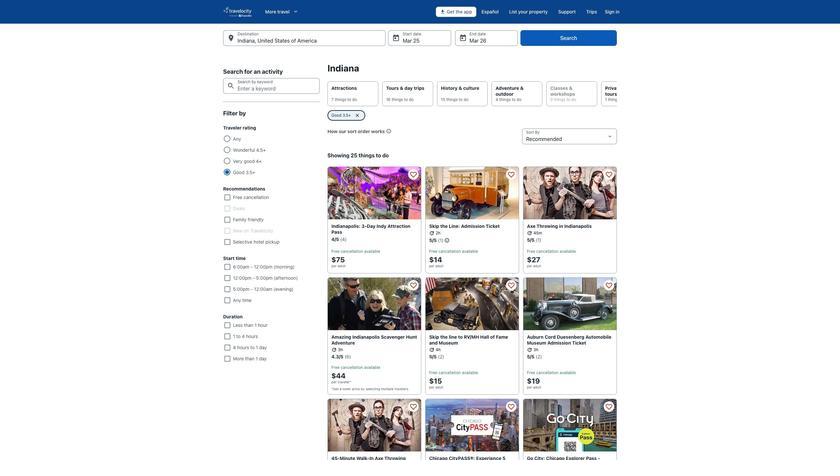 Task type: locate. For each thing, give the bounding box(es) containing it.
skip the line to rv/mh hall of fame and museum image
[[425, 278, 519, 330]]

5.0 out of 5 with 1 review element
[[527, 237, 535, 243], [429, 238, 437, 244]]

1 5.0 out of 5 with 2 reviews element from the left
[[429, 354, 437, 360]]

2 5.0 out of 5 with 2 reviews element from the left
[[527, 354, 535, 360]]

1 horizontal spatial 5.0 out of 5 with 2 reviews element
[[527, 354, 535, 360]]

previous image
[[324, 90, 331, 98]]

5.0 out of 5 with 2 reviews element for auburn cord duesenberg automobile museum admission ticket image
[[527, 354, 535, 360]]

go city: chicago explorer pass - choose 2 to 7 top attractions from 25+ image
[[523, 399, 617, 452]]

auburn cord duesenberg automobile museum admission ticket image
[[523, 278, 617, 330]]

45-minute walk-in axe throwing experience indianapolis image
[[328, 399, 421, 452]]

chicago citypass®: experience 5 must-see attractions image
[[425, 399, 519, 452]]

axe throwing in indianapolis image
[[523, 167, 617, 220]]

5.0 out of 5 with 1 review element for xsmall image corresponding to skip the line: admission ticket image at the top right of the page
[[429, 238, 437, 244]]

4.0 out of 5 with 4 reviews element
[[331, 237, 339, 242]]

xsmall image for axe throwing in indianapolis image on the right of page
[[527, 231, 532, 236]]

xsmall image for amazing indianapolis scavenger hunt adventure image
[[331, 348, 337, 353]]

0 horizontal spatial 5.0 out of 5 with 2 reviews element
[[429, 354, 437, 360]]

more information about reviews image
[[444, 238, 449, 244]]

xsmall image
[[386, 129, 391, 134], [429, 231, 435, 236], [527, 231, 532, 236], [331, 348, 337, 353], [429, 348, 435, 353]]

5.0 out of 5 with 2 reviews element
[[429, 354, 437, 360], [527, 354, 535, 360]]

next image
[[613, 90, 621, 98]]

1 horizontal spatial 5.0 out of 5 with 1 review element
[[527, 237, 535, 243]]

0 horizontal spatial 5.0 out of 5 with 1 review element
[[429, 238, 437, 244]]

xsmall image
[[527, 348, 532, 353]]



Task type: describe. For each thing, give the bounding box(es) containing it.
xsmall image for skip the line: admission ticket image at the top right of the page
[[429, 231, 435, 236]]

Enter a keyword text field
[[223, 78, 320, 94]]

amazing indianapolis scavenger hunt adventure image
[[328, 278, 421, 330]]

indianapolis: 3-day indy attraction pass image
[[328, 167, 421, 220]]

xsmall image for skip the line to rv/mh hall of fame and museum "image"
[[429, 348, 435, 353]]

5.0 out of 5 with 2 reviews element for skip the line to rv/mh hall of fame and museum "image"
[[429, 354, 437, 360]]

download the app button image
[[440, 9, 445, 14]]

skip the line: admission ticket image
[[425, 167, 519, 220]]

4.3 out of 5 with 6 reviews element
[[331, 354, 343, 360]]

5.0 out of 5 with 1 review element for xsmall image for axe throwing in indianapolis image on the right of page
[[527, 237, 535, 243]]

travelocity logo image
[[223, 7, 252, 17]]



Task type: vqa. For each thing, say whether or not it's contained in the screenshot.
ford focus IMAGE
no



